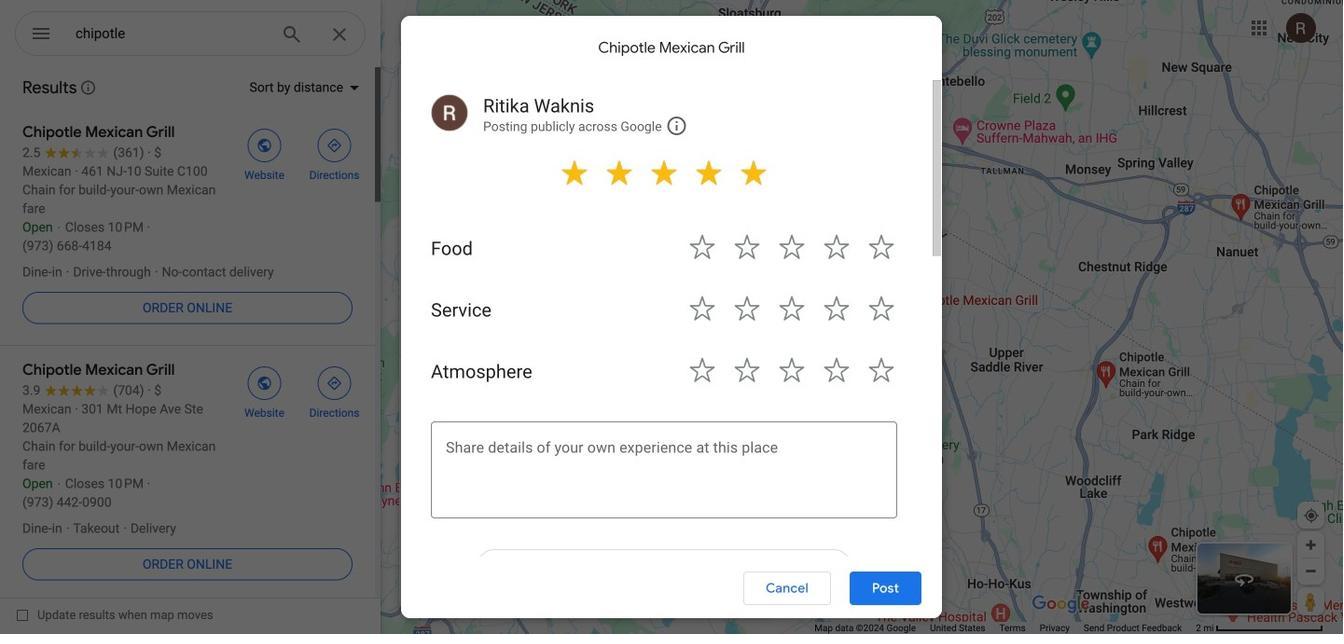 Task type: vqa. For each thing, say whether or not it's contained in the screenshot.
left and
no



Task type: locate. For each thing, give the bounding box(es) containing it.
ingredients, mentioned in 7 reviews radio
[[530, 498, 635, 543]]

4.0 stars image
[[675, 245, 752, 263]]

tab list
[[399, 108, 780, 153]]

pay, mentioned in 8 reviews radio
[[627, 454, 687, 498]]

none search field inside google maps "element"
[[15, 11, 366, 63]]

street view image
[[1234, 568, 1256, 591]]

quick service, mentioned in 10 reviews radio
[[422, 454, 544, 498]]

photo of patrick desir image
[[422, 603, 452, 633]]

None checkbox
[[17, 604, 213, 627]]

None search field
[[15, 11, 366, 63]]

3 stars, 71 reviews image
[[422, 227, 653, 247]]

show your location image
[[1304, 508, 1320, 524]]

sort image
[[686, 374, 703, 391]]

zoom in image
[[1305, 538, 1319, 552]]

bowl, mentioned in 34 reviews radio
[[466, 409, 540, 454]]

app, mentioned in 6 reviews radio
[[640, 498, 702, 543]]

All reviews radio
[[422, 409, 461, 454]]

tab list inside google maps "element"
[[399, 108, 780, 153]]

learn more about legal disclosure regarding public reviews on google maps image
[[80, 79, 96, 96]]

results for chipotle feed
[[0, 65, 381, 602]]

employees, mentioned in 7 reviews radio
[[422, 498, 525, 543]]



Task type: describe. For each thing, give the bounding box(es) containing it.
zoom out image
[[1305, 565, 1319, 579]]

steak, mentioned in 8 reviews radio
[[549, 454, 621, 498]]

2 stars, 40 reviews image
[[422, 247, 653, 268]]

burrito, mentioned in 30 reviews radio
[[546, 409, 630, 454]]

rice, mentioned in 21 reviews radio
[[636, 409, 703, 454]]

google maps element
[[0, 0, 1344, 635]]

chipotle mexican grill main content
[[399, 56, 780, 635]]

refine reviews option group
[[422, 409, 752, 588]]

show street view coverage image
[[1298, 588, 1325, 616]]

about chipotle mexican grill image
[[694, 150, 732, 153]]

5 stars, 362 reviews image
[[422, 186, 654, 206]]

sour cream, mentioned in 6 reviews radio
[[422, 543, 527, 588]]

collapse side panel image
[[781, 307, 802, 328]]



